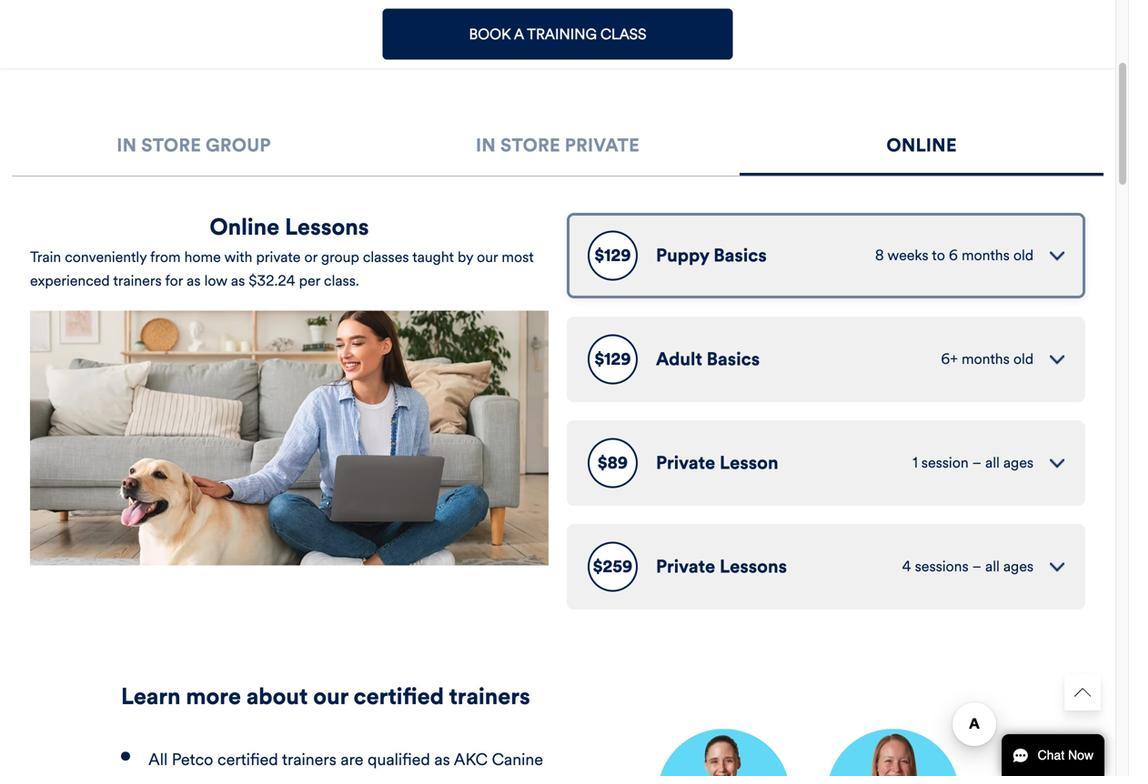 Task type: locate. For each thing, give the bounding box(es) containing it.
2 horizontal spatial trainers
[[449, 683, 531, 711]]

private
[[565, 134, 640, 157]]

from
[[150, 248, 181, 267]]

online inside online lessons train conveniently from home with private or group classes taught by our most experienced trainers for as low as $32.24 per class.
[[210, 213, 280, 241]]

1 horizontal spatial in
[[476, 134, 496, 157]]

evaluators
[[249, 777, 323, 777]]

trainers down from
[[113, 272, 162, 290]]

conveniently
[[65, 248, 147, 267]]

in for in store group
[[117, 134, 137, 157]]

certified
[[354, 683, 444, 711], [218, 750, 278, 770]]

0 horizontal spatial as
[[187, 272, 201, 290]]

1 vertical spatial online
[[210, 213, 280, 241]]

trainers inside online lessons train conveniently from home with private or group classes taught by our most experienced trainers for as low as $32.24 per class.
[[113, 272, 162, 290]]

0 vertical spatial our
[[477, 248, 498, 267]]

0 horizontal spatial store
[[141, 134, 201, 157]]

0 horizontal spatial our
[[313, 683, 349, 711]]

store for group
[[141, 134, 201, 157]]

training
[[527, 25, 597, 43]]

our right 'by'
[[477, 248, 498, 267]]

more
[[186, 683, 241, 711]]

1 horizontal spatial online
[[887, 134, 958, 157]]

1 vertical spatial trainers
[[449, 683, 531, 711]]

group
[[206, 134, 271, 157]]

scroll to top image
[[1075, 685, 1092, 701]]

0 vertical spatial trainers
[[113, 272, 162, 290]]

1 store from the left
[[141, 134, 201, 157]]

2 in from the left
[[476, 134, 496, 157]]

store inside the in store private button
[[501, 134, 561, 157]]

trainers up evaluators
[[282, 750, 337, 770]]

0 horizontal spatial in
[[117, 134, 137, 157]]

1 vertical spatial certified
[[218, 750, 278, 770]]

trainers
[[113, 272, 162, 290], [449, 683, 531, 711], [282, 750, 337, 770]]

our
[[477, 248, 498, 267], [313, 683, 349, 711]]

2 horizontal spatial as
[[435, 750, 450, 770]]

experienced
[[30, 272, 110, 290]]

as
[[187, 272, 201, 290], [231, 272, 245, 290], [435, 750, 450, 770]]

canine
[[492, 750, 544, 770]]

in store group button
[[12, 118, 376, 176]]

in store private button
[[376, 118, 740, 176]]

as right low at the left top of the page
[[231, 272, 245, 290]]

0 horizontal spatial certified
[[218, 750, 278, 770]]

0 horizontal spatial trainers
[[113, 272, 162, 290]]

1 in from the left
[[117, 134, 137, 157]]

store left private
[[501, 134, 561, 157]]

store
[[141, 134, 201, 157], [501, 134, 561, 157]]

book a training class link
[[383, 9, 733, 60]]

1 horizontal spatial trainers
[[282, 750, 337, 770]]

certified up qualified
[[354, 683, 444, 711]]

in store private
[[476, 134, 640, 157]]

0 horizontal spatial online
[[210, 213, 280, 241]]

group
[[321, 248, 359, 267]]

online
[[887, 134, 958, 157], [210, 213, 280, 241]]

tabs tab list
[[12, 118, 1104, 177]]

classes
[[363, 248, 409, 267]]

qualified
[[368, 750, 431, 770]]

book a training class
[[469, 25, 647, 43]]

as left akc
[[435, 750, 450, 770]]

store inside in store group button
[[141, 134, 201, 157]]

our right the about
[[313, 683, 349, 711]]

are
[[341, 750, 364, 770]]

lessons
[[285, 213, 369, 241]]

online for online lessons train conveniently from home with private or group classes taught by our most experienced trainers for as low as $32.24 per class.
[[210, 213, 280, 241]]

as right for
[[187, 272, 201, 290]]

certified up citizen
[[218, 750, 278, 770]]

trainers up akc
[[449, 683, 531, 711]]

1 horizontal spatial store
[[501, 134, 561, 157]]

1 horizontal spatial our
[[477, 248, 498, 267]]

store left group
[[141, 134, 201, 157]]

2 store from the left
[[501, 134, 561, 157]]

2 vertical spatial trainers
[[282, 750, 337, 770]]

good
[[148, 777, 189, 777]]

in
[[117, 134, 137, 157], [476, 134, 496, 157]]

online inside button
[[887, 134, 958, 157]]

a
[[514, 25, 524, 43]]

1 horizontal spatial certified
[[354, 683, 444, 711]]

0 vertical spatial online
[[887, 134, 958, 157]]



Task type: describe. For each thing, give the bounding box(es) containing it.
by
[[458, 248, 474, 267]]

all
[[148, 750, 168, 770]]

as inside 'all petco certified trainers are qualified as akc canine good citizen evaluators'
[[435, 750, 450, 770]]

for
[[165, 272, 183, 290]]

akc
[[454, 750, 488, 770]]

about
[[247, 683, 308, 711]]

online for online
[[887, 134, 958, 157]]

styled arrow button link
[[1065, 675, 1102, 711]]

learn
[[121, 683, 181, 711]]

class
[[601, 25, 647, 43]]

taught
[[413, 248, 454, 267]]

1 vertical spatial our
[[313, 683, 349, 711]]

train
[[30, 248, 61, 267]]

certified inside 'all petco certified trainers are qualified as akc canine good citizen evaluators'
[[218, 750, 278, 770]]

in for in store private
[[476, 134, 496, 157]]

class.
[[324, 272, 359, 290]]

trainers inside 'all petco certified trainers are qualified as akc canine good citizen evaluators'
[[282, 750, 337, 770]]

online lessons train conveniently from home with private or group classes taught by our most experienced trainers for as low as $32.24 per class.
[[30, 213, 534, 290]]

home
[[185, 248, 221, 267]]

citizen
[[193, 777, 244, 777]]

per
[[299, 272, 320, 290]]

most
[[502, 248, 534, 267]]

petco
[[172, 750, 213, 770]]

1 horizontal spatial as
[[231, 272, 245, 290]]

our inside online lessons train conveniently from home with private or group classes taught by our most experienced trainers for as low as $32.24 per class.
[[477, 248, 498, 267]]

book
[[469, 25, 511, 43]]

store for private
[[501, 134, 561, 157]]

or
[[305, 248, 318, 267]]

in store group
[[117, 134, 271, 157]]

online button
[[740, 118, 1104, 176]]

with
[[224, 248, 253, 267]]

0 vertical spatial certified
[[354, 683, 444, 711]]

private
[[256, 248, 301, 267]]

low
[[204, 272, 227, 290]]

all petco certified trainers are qualified as akc canine good citizen evaluators
[[148, 750, 544, 777]]

$32.24
[[249, 272, 296, 290]]

learn more about our certified trainers
[[121, 683, 531, 711]]



Task type: vqa. For each thing, say whether or not it's contained in the screenshot.
bottom WORK
no



